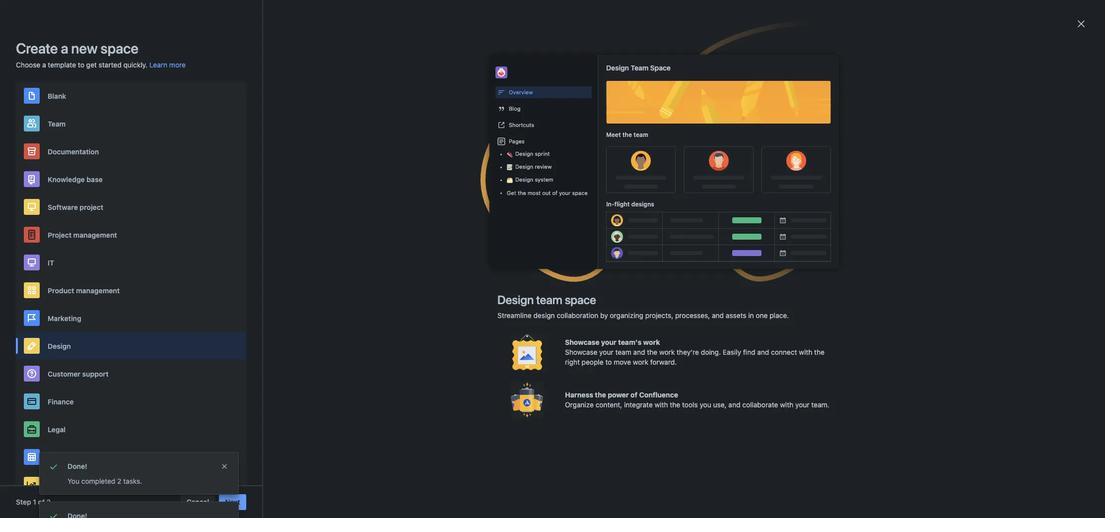 Task type: vqa. For each thing, say whether or not it's contained in the screenshot.
comments in Added to a highlighted section of the page or post you are editing or viewing; good for targeted comments on a specific word or phrase.
yes



Task type: describe. For each thing, give the bounding box(es) containing it.
getting started in confluence for for a shareable link to your page or post.
[[664, 304, 758, 313]]

management for project management
[[73, 231, 117, 239]]

for a shareable link to your page or post.
[[380, 304, 518, 312]]

template
[[48, 61, 76, 69]]

move
[[614, 358, 631, 367]]

place.
[[770, 311, 789, 320]]

customer support
[[48, 370, 109, 378]]

your inside the harness the power of confluence organize content, integrate with the tools you use, and collaborate with your team.
[[796, 401, 810, 409]]

of inside the added to a highlighted section of the page or post you are editing or viewing; good for targeted comments on a specific word or phrase.
[[511, 180, 518, 188]]

space right phrase.
[[572, 190, 588, 196]]

blank
[[48, 92, 66, 100]]

to right editor
[[495, 157, 502, 165]]

meet
[[606, 131, 621, 139]]

robinson
[[235, 169, 264, 178]]

9 getting from the top
[[664, 396, 688, 404]]

can
[[543, 123, 555, 132]]

post inside added below the content of the page or post you are viewing; good for comments that apply to the content as a whole.
[[539, 214, 553, 222]]

top
[[438, 123, 449, 132]]

space inside create a new space choose a template to get started quickly. learn more
[[100, 40, 138, 57]]

your inside panel element to highlight important information in your space overview.
[[578, 270, 593, 279]]

of inside added below the content of the page or post you are viewing; good for comments that apply to the content as a whole.
[[492, 214, 499, 222]]

finance button
[[16, 388, 246, 416]]

project management button
[[16, 221, 246, 249]]

2 inside create a new space dialog
[[47, 498, 51, 507]]

starred link
[[195, 79, 314, 97]]

1 vertical spatial when
[[437, 247, 455, 256]]

getting started in confluence link for added below the content of the page or post you are viewing; good for comments that apply to the content as a whole.
[[664, 220, 758, 228]]

see
[[557, 123, 569, 132]]

knowledge base button
[[16, 165, 246, 193]]

confluence for at the top of the page, so teammates can see your progress at a glance.
[[722, 129, 758, 138]]

due
[[847, 103, 860, 112]]

in for ninth page title icon
[[714, 396, 720, 404]]

to right link
[[448, 304, 455, 312]]

the right get
[[518, 190, 526, 196]]

so
[[493, 123, 501, 132]]

added for targeted
[[412, 180, 433, 188]]

getting for added below the content of the page or post you are viewing; good for comments that apply to the content as a whole.
[[664, 220, 688, 228]]

page title icon image for at the top of the page, so teammates can see your progress at a glance.
[[651, 130, 659, 138]]

page title icon image for panel element to highlight important information in your space overview.
[[651, 277, 659, 285]]

getting for added to a highlighted section of the page or post you are editing or viewing; good for targeted comments on a specific word or phrase.
[[664, 186, 688, 194]]

due date
[[847, 103, 877, 112]]

starred group
[[195, 44, 314, 133]]

collaborate
[[743, 401, 778, 409]]

getting for panel element to highlight important information in your space overview.
[[664, 276, 688, 285]]

the left editor
[[461, 157, 472, 165]]

added below the content of the page or post you are viewing; good for comments that apply to the content as a whole.
[[352, 214, 636, 234]]

started inside create a new space choose a template to get started quickly. learn more
[[99, 61, 122, 69]]

forward.
[[650, 358, 677, 367]]

sales
[[48, 481, 66, 489]]

design team space
[[606, 64, 671, 72]]

started for panel element to highlight important information in your space overview.
[[690, 276, 712, 285]]

confluence for added below the content of the page or post you are viewing; good for comments that apply to the content as a whole.
[[722, 220, 758, 228]]

or up important
[[509, 247, 516, 256]]

team inside showcase your team's work showcase your team and the work they're doing. easily find and connect with the right people to move work forward.
[[616, 348, 632, 357]]

create
[[16, 40, 58, 57]]

the down below
[[429, 225, 439, 234]]

knowledge base
[[48, 175, 103, 184]]

in inside design team space streamline design collaboration by organizing projects, processes, and assets in one place.
[[749, 311, 754, 320]]

page title icon image for leave an inline comment when viewing a page or in the editor.
[[651, 249, 659, 257]]

confluence inside the harness the power of confluence organize content, integrate with the tools you use, and collaborate with your team.
[[639, 391, 678, 399]]

a inside added below the content of the page or post you are viewing; good for comments that apply to the content as a whole.
[[476, 225, 480, 234]]

getting started in confluence link for at the top of the page, so teammates can see your progress at a glance.
[[664, 129, 758, 138]]

project
[[48, 231, 72, 239]]

date
[[862, 103, 877, 112]]

getting started in confluence link for when in the editor to publish.
[[664, 157, 758, 166]]

2 showcase from the top
[[565, 348, 598, 357]]

page title icon image for added below the content of the page or post you are viewing; good for comments that apply to the content as a whole.
[[651, 221, 659, 228]]

design
[[534, 311, 555, 320]]

page inside added below the content of the page or post you are viewing; good for comments that apply to the content as a whole.
[[513, 214, 529, 222]]

out
[[542, 190, 551, 196]]

getting started in confluence for at the top of the page, so teammates can see your progress at a glance.
[[664, 129, 758, 138]]

getting started in confluence for added below the content of the page or post you are viewing; good for comments that apply to the content as a whole.
[[664, 220, 758, 228]]

page down whole.
[[491, 247, 507, 256]]

success image
[[48, 461, 60, 473]]

viewing
[[457, 247, 483, 256]]

apps banner
[[0, 0, 1105, 28]]

it
[[48, 258, 54, 267]]

the right connect
[[815, 348, 825, 357]]

glance.
[[352, 135, 377, 144]]

shareable
[[399, 304, 432, 312]]

started for when in the editor to publish.
[[690, 157, 712, 166]]

knowledge
[[48, 175, 85, 184]]

page
[[651, 103, 668, 112]]

you inside the harness the power of confluence organize content, integrate with the tools you use, and collaborate with your team.
[[700, 401, 712, 409]]

create a new space choose a template to get started quickly. learn more
[[16, 40, 186, 69]]

cancel
[[187, 498, 209, 507]]

space inside panel element to highlight important information in your space overview.
[[594, 270, 615, 279]]

design for review
[[515, 163, 534, 170]]

added for to
[[411, 214, 432, 222]]

started for for a shareable link to your page or post.
[[690, 304, 712, 313]]

your inside at the top of the page, so teammates can see your progress at a glance.
[[570, 123, 586, 132]]

streamline
[[498, 311, 532, 320]]

a right on
[[483, 192, 486, 200]]

overview
[[509, 89, 533, 95]]

getting started in confluence for added to a highlighted section of the page or post you are editing or viewing; good for targeted comments on a specific word or phrase.
[[664, 186, 758, 194]]

in for at the top of the page, so teammates can see your progress at a glance. page title icon
[[714, 129, 720, 138]]

pages
[[509, 138, 525, 145]]

processes,
[[675, 311, 710, 320]]

base
[[87, 175, 103, 184]]

a left shareable
[[393, 304, 397, 312]]

to inside showcase your team's work showcase your team and the work they're doing. easily find and connect with the right people to move work forward.
[[606, 358, 612, 367]]

getting started in confluence link for added to a highlighted section of the page or post you are editing or viewing; good for targeted comments on a specific word or phrase.
[[664, 186, 758, 194]]

getting for leave an inline comment when viewing a page or in the editor.
[[664, 248, 688, 256]]

1 at from the left
[[417, 123, 424, 132]]

one
[[756, 311, 768, 320]]

the left the top at left top
[[425, 123, 436, 132]]

or inside added below the content of the page or post you are viewing; good for comments that apply to the content as a whole.
[[530, 214, 537, 222]]

information
[[529, 270, 568, 279]]

comments inside added below the content of the page or post you are viewing; good for comments that apply to the content as a whole.
[[352, 225, 385, 234]]

customer
[[48, 370, 80, 378]]

important
[[493, 270, 527, 279]]

sprint
[[535, 150, 550, 157]]

team.
[[812, 401, 830, 409]]

or right editing
[[622, 180, 629, 188]]

apps button
[[242, 6, 272, 22]]

getting for when in the editor to publish.
[[664, 157, 688, 166]]

in for page title icon related to when in the editor to publish.
[[714, 157, 720, 166]]

space down greg robinson link
[[243, 187, 262, 196]]

doing.
[[701, 348, 721, 357]]

product
[[48, 286, 74, 295]]

design inside design 'button'
[[48, 342, 71, 350]]

page,
[[473, 123, 492, 132]]

to inside the added to a highlighted section of the page or post you are editing or viewing; good for targeted comments on a specific word or phrase.
[[435, 180, 441, 188]]

design for team
[[606, 64, 629, 72]]

team button
[[16, 110, 246, 138]]

page title icon image for for a shareable link to your page or post.
[[651, 305, 659, 313]]

sales button
[[16, 471, 246, 499]]

assets
[[726, 311, 747, 320]]

in-
[[606, 201, 615, 208]]

greg
[[217, 169, 233, 178]]

confluence for when in the editor to publish.
[[722, 157, 758, 166]]

design for sprint
[[515, 150, 534, 157]]

started for added below the content of the page or post you are viewing; good for comments that apply to the content as a whole.
[[690, 220, 712, 228]]

the right meet
[[623, 131, 632, 139]]

9 getting started in confluence from the top
[[664, 396, 758, 404]]

greg robinson link
[[195, 165, 314, 183]]

started for at the top of the page, so teammates can see your progress at a glance.
[[690, 129, 712, 138]]

getting started in confluence link for leave an inline comment when viewing a page or in the editor.
[[664, 248, 758, 256]]

harness the power of confluence organize content, integrate with the tools you use, and collaborate with your team.
[[565, 391, 830, 409]]

in for for a shareable link to your page or post.'s page title icon
[[714, 304, 720, 313]]

blog
[[509, 105, 521, 112]]

for inside the added to a highlighted section of the page or post you are editing or viewing; good for targeted comments on a specific word or phrase.
[[398, 192, 407, 200]]

choose
[[16, 61, 40, 69]]

as
[[467, 225, 475, 234]]

editor.
[[539, 247, 560, 256]]

an
[[373, 247, 382, 256]]

at the top of the page, so teammates can see your progress at a glance.
[[352, 123, 633, 144]]

2 vertical spatial work
[[633, 358, 649, 367]]

close image
[[1076, 18, 1088, 30]]

editor
[[473, 157, 494, 165]]

and right find
[[757, 348, 769, 357]]

legal button
[[16, 416, 246, 443]]

marketing button
[[16, 304, 246, 332]]

they're
[[677, 348, 699, 357]]

project
[[80, 203, 103, 211]]

viewing; inside the added to a highlighted section of the page or post you are editing or viewing; good for targeted comments on a specific word or phrase.
[[352, 192, 378, 200]]

to inside create a new space choose a template to get started quickly. learn more
[[78, 61, 84, 69]]

get the most out of your space
[[507, 190, 588, 196]]

when in the editor to publish.
[[431, 157, 531, 165]]

a inside at the top of the page, so teammates can see your progress at a glance.
[[628, 123, 632, 132]]

or left post.
[[492, 304, 499, 312]]



Task type: locate. For each thing, give the bounding box(es) containing it.
1 vertical spatial post
[[539, 214, 553, 222]]

6 getting started in confluence link from the top
[[664, 276, 758, 285]]

management
[[73, 231, 117, 239], [76, 286, 120, 295]]

9 getting started in confluence link from the top
[[664, 396, 758, 404]]

2 horizontal spatial team
[[634, 131, 648, 139]]

system
[[535, 176, 554, 183]]

space up quickly.
[[100, 40, 138, 57]]

with right collaborate
[[780, 401, 794, 409]]

0 horizontal spatial content
[[441, 225, 465, 234]]

design left "space"
[[606, 64, 629, 72]]

apply
[[402, 225, 419, 234]]

0 horizontal spatial at
[[417, 123, 424, 132]]

right
[[565, 358, 580, 367]]

management right product
[[76, 286, 120, 295]]

you inside the added to a highlighted section of the page or post you are editing or viewing; good for targeted comments on a specific word or phrase.
[[573, 180, 585, 188]]

page title icon image
[[651, 130, 659, 138], [651, 158, 659, 166], [651, 187, 659, 195], [651, 221, 659, 228], [651, 249, 659, 257], [651, 277, 659, 285], [651, 305, 659, 313], [651, 351, 659, 359], [651, 397, 659, 405]]

alert containing done!
[[40, 453, 238, 495]]

2 at from the left
[[619, 123, 626, 132]]

of up whole.
[[492, 214, 499, 222]]

with inside showcase your team's work showcase your team and the work they're doing. easily find and connect with the right people to move work forward.
[[799, 348, 813, 357]]

meet the team
[[606, 131, 648, 139]]

for left targeted
[[398, 192, 407, 200]]

0 horizontal spatial are
[[568, 214, 578, 222]]

3 getting started in confluence from the top
[[664, 186, 758, 194]]

to right apply
[[421, 225, 427, 234]]

you down phrase.
[[555, 214, 566, 222]]

management for product management
[[76, 286, 120, 295]]

0 vertical spatial showcase
[[565, 338, 600, 347]]

page down word
[[513, 214, 529, 222]]

step
[[16, 498, 31, 507]]

team inside button
[[48, 119, 66, 128]]

ascending sorting icon page image
[[670, 104, 678, 112]]

0 vertical spatial work
[[643, 338, 660, 347]]

and
[[712, 311, 724, 320], [633, 348, 645, 357], [757, 348, 769, 357], [729, 401, 741, 409]]

0 horizontal spatial with
[[655, 401, 668, 409]]

to inside added below the content of the page or post you are viewing; good for comments that apply to the content as a whole.
[[421, 225, 427, 234]]

getting started in confluence link for panel element to highlight important information in your space overview.
[[664, 276, 758, 285]]

greg robinson
[[217, 169, 264, 178]]

added up targeted
[[412, 180, 433, 188]]

0 vertical spatial when
[[433, 157, 451, 165]]

0 horizontal spatial viewing;
[[352, 192, 378, 200]]

comments up leave
[[352, 225, 385, 234]]

page left post.
[[473, 304, 490, 312]]

alert
[[40, 453, 238, 495], [40, 503, 238, 518]]

getting started in confluence
[[664, 129, 758, 138], [664, 157, 758, 166], [664, 186, 758, 194], [664, 220, 758, 228], [664, 248, 758, 256], [664, 276, 758, 285], [664, 304, 758, 313], [664, 350, 758, 359], [664, 396, 758, 404]]

Search field
[[917, 6, 1016, 22]]

marketing
[[48, 314, 81, 323]]

of up integrate
[[631, 391, 638, 399]]

2 horizontal spatial you
[[700, 401, 712, 409]]

0 vertical spatial for
[[398, 192, 407, 200]]

product management button
[[16, 277, 246, 304]]

design up customer on the left of the page
[[48, 342, 71, 350]]

1
[[33, 498, 36, 507]]

by
[[600, 311, 608, 320]]

for
[[398, 192, 407, 200], [626, 214, 635, 222], [382, 304, 392, 312]]

1 horizontal spatial you
[[573, 180, 585, 188]]

design for team
[[498, 293, 534, 307]]

3 getting from the top
[[664, 186, 688, 194]]

to left get
[[78, 61, 84, 69]]

added inside the added to a highlighted section of the page or post you are editing or viewing; good for targeted comments on a specific word or phrase.
[[412, 180, 433, 188]]

1 horizontal spatial comments
[[438, 192, 471, 200]]

started for added to a highlighted section of the page or post you are editing or viewing; good for targeted comments on a specific word or phrase.
[[690, 186, 712, 194]]

1 getting started in confluence from the top
[[664, 129, 758, 138]]

6 page title icon image from the top
[[651, 277, 659, 285]]

1 vertical spatial alert
[[40, 503, 238, 518]]

8 getting from the top
[[664, 350, 688, 359]]

you inside added below the content of the page or post you are viewing; good for comments that apply to the content as a whole.
[[555, 214, 566, 222]]

1 vertical spatial for
[[626, 214, 635, 222]]

7 getting started in confluence from the top
[[664, 304, 758, 313]]

of right out
[[552, 190, 558, 196]]

0 vertical spatial you
[[573, 180, 585, 188]]

you
[[68, 477, 79, 486]]

0 horizontal spatial comments
[[352, 225, 385, 234]]

2 inside alert
[[117, 477, 121, 486]]

a right viewing
[[485, 247, 489, 256]]

and inside design team space streamline design collaboration by organizing projects, processes, and assets in one place.
[[712, 311, 724, 320]]

1 horizontal spatial for
[[398, 192, 407, 200]]

post inside the added to a highlighted section of the page or post you are editing or viewing; good for targeted comments on a specific word or phrase.
[[558, 180, 572, 188]]

0 vertical spatial team
[[634, 131, 648, 139]]

1 vertical spatial added
[[411, 214, 432, 222]]

the up 'content,'
[[595, 391, 606, 399]]

at
[[417, 123, 424, 132], [619, 123, 626, 132]]

panel
[[403, 270, 422, 279]]

starred
[[217, 84, 241, 92]]

first
[[229, 187, 241, 196]]

1 getting started in confluence link from the top
[[664, 129, 758, 138]]

you left editing
[[573, 180, 585, 188]]

design down design sprint
[[515, 163, 534, 170]]

1 vertical spatial good
[[608, 214, 624, 222]]

your right out
[[559, 190, 571, 196]]

2 getting started in confluence from the top
[[664, 157, 758, 166]]

dismiss image
[[221, 463, 228, 471]]

team down 'blank' on the left top of page
[[48, 119, 66, 128]]

1 horizontal spatial at
[[619, 123, 626, 132]]

4 getting started in confluence link from the top
[[664, 220, 758, 228]]

2 vertical spatial team
[[616, 348, 632, 357]]

inline
[[383, 247, 402, 256]]

the right below
[[454, 214, 464, 222]]

started for leave an inline comment when viewing a page or in the editor.
[[690, 248, 712, 256]]

getting started in confluence for panel element to highlight important information in your space overview.
[[664, 276, 758, 285]]

for inside added below the content of the page or post you are viewing; good for comments that apply to the content as a whole.
[[626, 214, 635, 222]]

confluence for panel element to highlight important information in your space overview.
[[722, 276, 758, 285]]

team right meet
[[634, 131, 648, 139]]

of right the top at left top
[[451, 123, 458, 132]]

8 page title icon image from the top
[[651, 351, 659, 359]]

7 page title icon image from the top
[[651, 305, 659, 313]]

1 vertical spatial content
[[441, 225, 465, 234]]

space up by
[[594, 270, 615, 279]]

with right connect
[[799, 348, 813, 357]]

3 page title icon image from the top
[[651, 187, 659, 195]]

5 getting from the top
[[664, 248, 688, 256]]

my first space link
[[195, 183, 314, 201]]

or down word
[[530, 214, 537, 222]]

3 getting started in confluence link from the top
[[664, 186, 758, 194]]

1 horizontal spatial content
[[466, 214, 490, 222]]

0 vertical spatial post
[[558, 180, 572, 188]]

the up whole.
[[501, 214, 511, 222]]

5 getting started in confluence link from the top
[[664, 248, 758, 256]]

1 horizontal spatial with
[[780, 401, 794, 409]]

1 showcase from the top
[[565, 338, 600, 347]]

1 horizontal spatial team
[[631, 64, 649, 72]]

viewing; inside added below the content of the page or post you are viewing; good for comments that apply to the content as a whole.
[[580, 214, 606, 222]]

getting started in confluence for leave an inline comment when viewing a page or in the editor.
[[664, 248, 758, 256]]

your right link
[[456, 304, 472, 312]]

a right as
[[476, 225, 480, 234]]

page title icon image for when in the editor to publish.
[[651, 158, 659, 166]]

confluence for leave an inline comment when viewing a page or in the editor.
[[722, 248, 758, 256]]

integrate
[[624, 401, 653, 409]]

design down design review
[[515, 176, 534, 183]]

5 page title icon image from the top
[[651, 249, 659, 257]]

global element
[[6, 0, 915, 28]]

are down get the most out of your space
[[568, 214, 578, 222]]

1 vertical spatial viewing;
[[580, 214, 606, 222]]

:athletic_shoe: image
[[507, 152, 513, 157], [507, 152, 513, 157]]

of inside at the top of the page, so teammates can see your progress at a glance.
[[451, 123, 458, 132]]

team up design
[[536, 293, 563, 307]]

done!
[[68, 462, 87, 471]]

below
[[433, 214, 452, 222]]

are inside the added to a highlighted section of the page or post you are editing or viewing; good for targeted comments on a specific word or phrase.
[[587, 180, 597, 188]]

2 getting from the top
[[664, 157, 688, 166]]

your left team's
[[601, 338, 617, 347]]

2 alert from the top
[[40, 503, 238, 518]]

of inside the harness the power of confluence organize content, integrate with the tools you use, and collaborate with your team.
[[631, 391, 638, 399]]

organize
[[565, 401, 594, 409]]

good inside the added to a highlighted section of the page or post you are editing or viewing; good for targeted comments on a specific word or phrase.
[[380, 192, 396, 200]]

0 vertical spatial 2
[[117, 477, 121, 486]]

:dividers: image
[[507, 177, 513, 183], [507, 177, 513, 183]]

shortcuts
[[509, 122, 534, 128]]

and down team's
[[633, 348, 645, 357]]

leave an inline comment when viewing a page or in the editor.
[[352, 247, 560, 256]]

power
[[608, 391, 629, 399]]

next button
[[219, 495, 246, 511]]

element
[[424, 270, 451, 279]]

0 vertical spatial management
[[73, 231, 117, 239]]

0 vertical spatial good
[[380, 192, 396, 200]]

to right element
[[453, 270, 460, 279]]

1 vertical spatial showcase
[[565, 348, 598, 357]]

getting for at the top of the page, so teammates can see your progress at a glance.
[[664, 129, 688, 138]]

2 page title icon image from the top
[[651, 158, 659, 166]]

page title icon image for added to a highlighted section of the page or post you are editing or viewing; good for targeted comments on a specific word or phrase.
[[651, 187, 659, 195]]

0 horizontal spatial good
[[380, 192, 396, 200]]

the inside the added to a highlighted section of the page or post you are editing or viewing; good for targeted comments on a specific word or phrase.
[[519, 180, 530, 188]]

for down overview.
[[382, 304, 392, 312]]

in
[[714, 129, 720, 138], [453, 157, 459, 165], [714, 157, 720, 166], [714, 186, 720, 194], [714, 220, 720, 228], [518, 247, 524, 256], [714, 248, 720, 256], [570, 270, 576, 279], [714, 276, 720, 285], [714, 304, 720, 313], [749, 311, 754, 320], [714, 350, 720, 359], [714, 396, 720, 404]]

1 vertical spatial team
[[48, 119, 66, 128]]

0 vertical spatial alert
[[40, 453, 238, 495]]

to
[[78, 61, 84, 69], [495, 157, 502, 165], [435, 180, 441, 188], [421, 225, 427, 234], [453, 270, 460, 279], [448, 304, 455, 312], [606, 358, 612, 367]]

getting for for a shareable link to your page or post.
[[664, 304, 688, 313]]

6 getting started in confluence from the top
[[664, 276, 758, 285]]

confluence
[[722, 129, 758, 138], [722, 157, 758, 166], [722, 186, 758, 194], [722, 220, 758, 228], [722, 248, 758, 256], [722, 276, 758, 285], [722, 304, 758, 313], [722, 350, 758, 359], [639, 391, 678, 399], [722, 396, 758, 404]]

your up people
[[600, 348, 614, 357]]

project management
[[48, 231, 117, 239]]

2 horizontal spatial for
[[626, 214, 635, 222]]

confluence for for a shareable link to your page or post.
[[722, 304, 758, 313]]

word
[[515, 192, 530, 200]]

good down in-
[[608, 214, 624, 222]]

0 vertical spatial viewing;
[[352, 192, 378, 200]]

0 horizontal spatial team
[[536, 293, 563, 307]]

a right choose
[[42, 61, 46, 69]]

at right progress
[[619, 123, 626, 132]]

and right use, at the right bottom of the page
[[729, 401, 741, 409]]

content up as
[[466, 214, 490, 222]]

or up get the most out of your space
[[549, 180, 556, 188]]

work up forward.
[[660, 348, 675, 357]]

new
[[71, 40, 98, 57]]

getting started in confluence for when in the editor to publish.
[[664, 157, 758, 166]]

1 horizontal spatial are
[[587, 180, 597, 188]]

your right the "see"
[[570, 123, 586, 132]]

people
[[582, 358, 604, 367]]

4 page title icon image from the top
[[651, 221, 659, 228]]

alert down legal 'button'
[[40, 453, 238, 495]]

team inside design team space streamline design collaboration by organizing projects, processes, and assets in one place.
[[536, 293, 563, 307]]

in for added to a highlighted section of the page or post you are editing or viewing; good for targeted comments on a specific word or phrase.'s page title icon
[[714, 186, 720, 194]]

find
[[743, 348, 756, 357]]

0 vertical spatial added
[[412, 180, 433, 188]]

2 horizontal spatial with
[[799, 348, 813, 357]]

your right information
[[578, 270, 593, 279]]

7 getting from the top
[[664, 304, 688, 313]]

0 horizontal spatial for
[[382, 304, 392, 312]]

in for page title icon for leave an inline comment when viewing a page or in the editor.
[[714, 248, 720, 256]]

a right meet
[[628, 123, 632, 132]]

2 vertical spatial you
[[700, 401, 712, 409]]

2 vertical spatial for
[[382, 304, 392, 312]]

confluence for added to a highlighted section of the page or post you are editing or viewing; good for targeted comments on a specific word or phrase.
[[722, 186, 758, 194]]

are
[[587, 180, 597, 188], [568, 214, 578, 222]]

management inside product management button
[[76, 286, 120, 295]]

easily
[[723, 348, 741, 357]]

1 vertical spatial work
[[660, 348, 675, 357]]

1 vertical spatial management
[[76, 286, 120, 295]]

design system
[[515, 176, 554, 183]]

or left out
[[532, 192, 539, 200]]

1 horizontal spatial 2
[[117, 477, 121, 486]]

9 page title icon image from the top
[[651, 397, 659, 405]]

learn
[[149, 61, 167, 69]]

2 getting started in confluence link from the top
[[664, 157, 758, 166]]

in inside panel element to highlight important information in your space overview.
[[570, 270, 576, 279]]

you
[[573, 180, 585, 188], [555, 214, 566, 222], [700, 401, 712, 409]]

when left viewing
[[437, 247, 455, 256]]

1 horizontal spatial post
[[558, 180, 572, 188]]

5 getting started in confluence from the top
[[664, 248, 758, 256]]

or
[[549, 180, 556, 188], [622, 180, 629, 188], [532, 192, 539, 200], [530, 214, 537, 222], [509, 247, 516, 256], [492, 304, 499, 312]]

1 vertical spatial team
[[536, 293, 563, 307]]

1 horizontal spatial viewing;
[[580, 214, 606, 222]]

phrase.
[[541, 192, 564, 200]]

8 getting started in confluence link from the top
[[664, 350, 758, 359]]

the up forward.
[[647, 348, 658, 357]]

the up word
[[519, 180, 530, 188]]

your left the team.
[[796, 401, 810, 409]]

0 horizontal spatial 2
[[47, 498, 51, 507]]

a left highlighted
[[443, 180, 447, 188]]

learn more link
[[149, 60, 186, 70]]

team left "space"
[[631, 64, 649, 72]]

and left assets
[[712, 311, 724, 320]]

alert down 'sales' "button"
[[40, 503, 238, 518]]

to left move
[[606, 358, 612, 367]]

team up move
[[616, 348, 632, 357]]

most
[[528, 190, 541, 196]]

design down pages
[[515, 150, 534, 157]]

success image
[[48, 511, 60, 518]]

added inside added below the content of the page or post you are viewing; good for comments that apply to the content as a whole.
[[411, 214, 432, 222]]

:pencil: image
[[507, 164, 513, 170], [507, 164, 513, 170]]

content,
[[596, 401, 622, 409]]

on
[[473, 192, 481, 200]]

a up template
[[61, 40, 68, 57]]

getting
[[664, 129, 688, 138], [664, 157, 688, 166], [664, 186, 688, 194], [664, 220, 688, 228], [664, 248, 688, 256], [664, 276, 688, 285], [664, 304, 688, 313], [664, 350, 688, 359], [664, 396, 688, 404]]

0 horizontal spatial team
[[48, 119, 66, 128]]

0 horizontal spatial you
[[555, 214, 566, 222]]

design button
[[16, 332, 246, 360]]

at left the top at left top
[[417, 123, 424, 132]]

page up most
[[531, 180, 547, 188]]

1 alert from the top
[[40, 453, 238, 495]]

comments down highlighted
[[438, 192, 471, 200]]

management inside 'project management' button
[[73, 231, 117, 239]]

completed
[[81, 477, 115, 486]]

highlighted
[[449, 180, 484, 188]]

good inside added below the content of the page or post you are viewing; good for comments that apply to the content as a whole.
[[608, 214, 624, 222]]

publish.
[[504, 157, 531, 165]]

are inside added below the content of the page or post you are viewing; good for comments that apply to the content as a whole.
[[568, 214, 578, 222]]

7 getting started in confluence link from the top
[[664, 304, 758, 313]]

0 vertical spatial comments
[[438, 192, 471, 200]]

work right team's
[[643, 338, 660, 347]]

with right integrate
[[655, 401, 668, 409]]

space
[[650, 64, 671, 72]]

design inside design team space streamline design collaboration by organizing projects, processes, and assets in one place.
[[498, 293, 534, 307]]

harness
[[565, 391, 593, 399]]

post down phrase.
[[539, 214, 553, 222]]

in for added below the content of the page or post you are viewing; good for comments that apply to the content as a whole. page title icon
[[714, 220, 720, 228]]

work right move
[[633, 358, 649, 367]]

added up apply
[[411, 214, 432, 222]]

the left tools
[[670, 401, 681, 409]]

software project
[[48, 203, 103, 211]]

in for second page title icon from the bottom of the page
[[714, 350, 720, 359]]

1 vertical spatial you
[[555, 214, 566, 222]]

design up "streamline"
[[498, 293, 534, 307]]

0 vertical spatial team
[[631, 64, 649, 72]]

viewing;
[[352, 192, 378, 200], [580, 214, 606, 222]]

page
[[531, 180, 547, 188], [513, 214, 529, 222], [491, 247, 507, 256], [473, 304, 490, 312]]

1 horizontal spatial team
[[616, 348, 632, 357]]

flight
[[615, 201, 630, 208]]

section
[[486, 180, 509, 188]]

6 getting from the top
[[664, 276, 688, 285]]

1 vertical spatial comments
[[352, 225, 385, 234]]

0 horizontal spatial post
[[539, 214, 553, 222]]

1 page title icon image from the top
[[651, 130, 659, 138]]

2 left "tasks."
[[117, 477, 121, 486]]

space inside design team space streamline design collaboration by organizing projects, processes, and assets in one place.
[[565, 293, 596, 307]]

team's
[[618, 338, 642, 347]]

product management
[[48, 286, 120, 295]]

documentation
[[48, 147, 99, 156]]

1 getting from the top
[[664, 129, 688, 138]]

0 vertical spatial are
[[587, 180, 597, 188]]

in for page title icon corresponding to panel element to highlight important information in your space overview.
[[714, 276, 720, 285]]

design for system
[[515, 176, 534, 183]]

management down project
[[73, 231, 117, 239]]

get
[[86, 61, 97, 69]]

to up targeted
[[435, 180, 441, 188]]

my
[[217, 187, 227, 196]]

of right 1
[[38, 498, 45, 507]]

1 vertical spatial 2
[[47, 498, 51, 507]]

space up collaboration
[[565, 293, 596, 307]]

4 getting from the top
[[664, 220, 688, 228]]

panel element to highlight important information in your space overview.
[[352, 270, 616, 291]]

8 getting started in confluence from the top
[[664, 350, 758, 359]]

the left editor.
[[526, 247, 537, 256]]

0 vertical spatial content
[[466, 214, 490, 222]]

of
[[451, 123, 458, 132], [511, 180, 518, 188], [552, 190, 558, 196], [492, 214, 499, 222], [631, 391, 638, 399], [38, 498, 45, 507]]

that
[[387, 225, 400, 234]]

page inside the added to a highlighted section of the page or post you are editing or viewing; good for targeted comments on a specific word or phrase.
[[531, 180, 547, 188]]

the left page,
[[460, 123, 471, 132]]

getting started in confluence link for for a shareable link to your page or post.
[[664, 304, 758, 313]]

you left use, at the right bottom of the page
[[700, 401, 712, 409]]

progress
[[587, 123, 618, 132]]

tasks.
[[123, 477, 142, 486]]

connect
[[771, 348, 797, 357]]

for down in-flight designs
[[626, 214, 635, 222]]

create a new space dialog
[[0, 0, 1105, 518]]

review
[[535, 163, 552, 170]]

use,
[[713, 401, 727, 409]]

quickly.
[[123, 61, 148, 69]]

comments inside the added to a highlighted section of the page or post you are editing or viewing; good for targeted comments on a specific word or phrase.
[[438, 192, 471, 200]]

1 vertical spatial are
[[568, 214, 578, 222]]

of up get
[[511, 180, 518, 188]]

to inside panel element to highlight important information in your space overview.
[[453, 270, 460, 279]]

1 horizontal spatial good
[[608, 214, 624, 222]]

in-flight designs
[[606, 201, 655, 208]]

and inside the harness the power of confluence organize content, integrate with the tools you use, and collaborate with your team.
[[729, 401, 741, 409]]

4 getting started in confluence from the top
[[664, 220, 758, 228]]

2 up success image
[[47, 498, 51, 507]]

are left editing
[[587, 180, 597, 188]]



